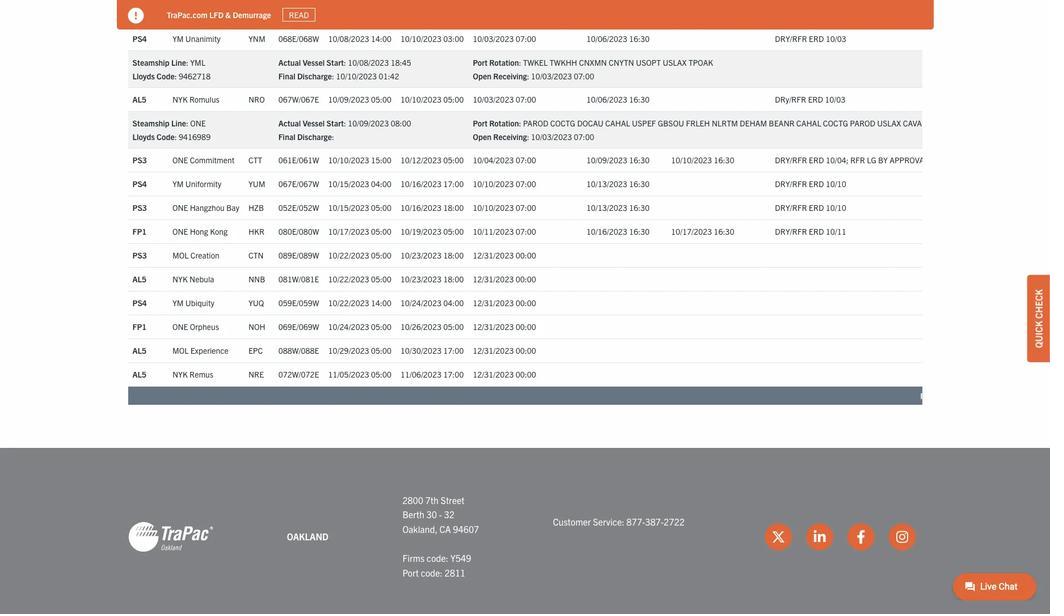 Task type: locate. For each thing, give the bounding box(es) containing it.
1 10/13/2023 16:30 from the top
[[586, 179, 650, 189]]

0 vertical spatial 10/03
[[826, 34, 846, 44]]

code for : yml
[[157, 71, 175, 81]]

18:00 up 10/24/2023 04:00
[[443, 274, 464, 284]]

erd for 10/16/2023 17:00
[[809, 179, 824, 189]]

2 12/31/2023 from the top
[[473, 274, 514, 284]]

cnytn
[[609, 57, 634, 67]]

1 vertical spatial tpoak
[[956, 118, 981, 128]]

ym left uniformity at the left
[[172, 179, 184, 189]]

10/06/2023 16:30 for 03:00
[[586, 34, 650, 44]]

00:00 for 059e/059w
[[516, 298, 536, 308]]

footer containing 2800 7th street
[[0, 448, 1050, 614]]

line inside the 'steamship line : one lloyds code : 9416989'
[[171, 118, 186, 128]]

gbsou
[[658, 118, 684, 128]]

9462718
[[179, 71, 211, 81]]

1 vertical spatial 10/24/2023
[[328, 322, 369, 332]]

usopt right 'cavan'
[[929, 118, 955, 128]]

dry/rfr erd 10/10 down 10/04;
[[775, 179, 846, 189]]

code left 9416989
[[157, 132, 175, 142]]

actual vessel start : 10/08/2023 18:45 final discharge : 10/10/2023 01:42
[[278, 57, 411, 81]]

hong
[[190, 227, 208, 237]]

firms
[[402, 553, 424, 564]]

receiving up '10/04/2023 07:00' on the top
[[493, 132, 527, 142]]

1 vertical spatial usopt
[[929, 118, 955, 128]]

7th
[[425, 495, 439, 506]]

start inside actual vessel start : 10/08/2023 18:45 final discharge : 10/10/2023 01:42
[[326, 57, 344, 67]]

2 fp1 from the top
[[132, 322, 147, 332]]

1 nyk from the top
[[172, 94, 188, 105]]

one inside the 'steamship line : one lloyds code : 9416989'
[[190, 118, 206, 128]]

2 actual from the top
[[278, 118, 301, 128]]

10/09/2023 down docau
[[586, 155, 627, 165]]

4 00:00 from the top
[[516, 322, 536, 332]]

5 dry/rfr from the top
[[775, 227, 807, 237]]

10/16/2023
[[401, 179, 441, 189], [401, 203, 441, 213], [586, 227, 627, 237]]

10/16/2023 for 10/16/2023 17:00
[[401, 179, 441, 189]]

07:00 right 10/11/2023
[[516, 227, 536, 237]]

0 vertical spatial 17:00
[[443, 179, 464, 189]]

10/10 down 10/04;
[[826, 179, 846, 189]]

1 vertical spatial 10/16/2023
[[401, 203, 441, 213]]

1 vertical spatial vessel
[[303, 57, 325, 67]]

0 vertical spatial receiving
[[493, 71, 527, 81]]

089e/089w
[[278, 250, 319, 261]]

0 vertical spatial 10/16/2023
[[401, 179, 441, 189]]

14:00 up 18:45
[[371, 34, 391, 44]]

10/04;
[[826, 155, 848, 165]]

2 vertical spatial ym
[[172, 298, 184, 308]]

dry/rfr for 10/16/2023 17:00
[[775, 179, 807, 189]]

0 vertical spatial 10/13/2023
[[586, 179, 627, 189]]

00:00 for 069e/069w
[[516, 322, 536, 332]]

6 12/31/2023 00:00 from the top
[[473, 370, 536, 380]]

17:00 for 10/16/2023 17:00
[[443, 179, 464, 189]]

discharge inside actual vessel start : 10/09/2023 08:00 final discharge :
[[297, 132, 332, 142]]

0 horizontal spatial parod
[[523, 118, 548, 128]]

uslax inside port rotation : parod coctg docau cahal uspef gbsou frleh nlrtm deham beanr cahal coctg parod uslax cavan usopt tpoak open receiving : 10/03/2023 07:00
[[877, 118, 901, 128]]

1 10/17/2023 from the left
[[328, 227, 369, 237]]

10/13/2023 16:30 for 17:00
[[586, 179, 650, 189]]

lloyds
[[132, 71, 155, 81], [132, 132, 155, 142]]

1 vertical spatial 18:00
[[443, 250, 464, 261]]

10/08/2023 inside actual vessel start : 10/08/2023 18:45 final discharge : 10/10/2023 01:42
[[348, 57, 389, 67]]

0 vertical spatial ps3
[[132, 155, 147, 165]]

1 10/13/2023 from the top
[[586, 179, 627, 189]]

1 vertical spatial start
[[326, 118, 344, 128]]

1 vertical spatial code
[[157, 71, 175, 81]]

2 vertical spatial 18:00
[[443, 274, 464, 284]]

1 10/22/2023 from the top
[[328, 250, 369, 261]]

discharge up 061e/061w
[[297, 132, 332, 142]]

parod up '10/04/2023 07:00' on the top
[[523, 118, 548, 128]]

12/31/2023 00:00 for 059e/059w
[[473, 298, 536, 308]]

10/24/2023 04:00
[[401, 298, 464, 308]]

start down 10/08/2023 14:00
[[326, 57, 344, 67]]

kong
[[210, 227, 228, 237]]

1 12/31/2023 from the top
[[473, 250, 514, 261]]

1 17:00 from the top
[[443, 179, 464, 189]]

5 00:00 from the top
[[516, 346, 536, 356]]

lloyds for steamship line : yml lloyds code : 9462718
[[132, 71, 155, 81]]

1 vertical spatial rotation
[[489, 118, 519, 128]]

2800
[[402, 495, 423, 506]]

1 vertical spatial ps3
[[132, 203, 147, 213]]

04:00 for 10/15/2023 04:00
[[371, 179, 391, 189]]

open
[[473, 71, 491, 81], [473, 132, 491, 142]]

1 discharge from the top
[[297, 71, 332, 81]]

dry/rfr for 10/19/2023 05:00
[[775, 227, 807, 237]]

:
[[186, 57, 188, 67], [344, 57, 346, 67], [519, 57, 521, 67], [175, 71, 177, 81], [332, 71, 334, 81], [527, 71, 529, 81], [186, 118, 188, 128], [344, 118, 346, 128], [519, 118, 521, 128], [175, 132, 177, 142], [332, 132, 334, 142], [527, 132, 529, 142], [986, 391, 988, 401]]

discharge inside actual vessel start : 10/08/2023 18:45 final discharge : 10/10/2023 01:42
[[297, 71, 332, 81]]

00:00 for 089e/089w
[[516, 250, 536, 261]]

18:00 down 10/19/2023 05:00
[[443, 250, 464, 261]]

10/08/2023 up 01:42
[[348, 57, 389, 67]]

0 vertical spatial actual
[[278, 57, 301, 67]]

10/22/2023 05:00 up '10/22/2023 14:00'
[[328, 274, 391, 284]]

17:00
[[443, 179, 464, 189], [443, 346, 464, 356], [443, 370, 464, 380]]

0 vertical spatial line
[[171, 57, 186, 67]]

code: down firms
[[421, 567, 443, 579]]

2 dry/rfr erd 10/10 from the top
[[775, 203, 846, 213]]

1 vertical spatial actual
[[278, 118, 301, 128]]

1 10/10 from the top
[[826, 179, 846, 189]]

port inside port rotation : twkel twkhh cnxmn cnytn usopt uslax tpoak open receiving : 10/03/2023 07:00
[[473, 57, 488, 67]]

1 vertical spatial 04:00
[[443, 298, 464, 308]]

vessel
[[192, 11, 219, 21], [303, 57, 325, 67], [303, 118, 325, 128]]

07:00 down docau
[[574, 132, 594, 142]]

actual inside actual vessel start : 10/09/2023 08:00 final discharge :
[[278, 118, 301, 128]]

1 fp1 from the top
[[132, 227, 147, 237]]

0 vertical spatial 10/09/2023
[[328, 94, 369, 105]]

0 vertical spatial 10/08/2023
[[328, 34, 369, 44]]

steamship inside the 'steamship line : one lloyds code : 9416989'
[[132, 118, 169, 128]]

0 vertical spatial steamship
[[132, 57, 169, 67]]

port for port rotation : parod coctg docau cahal uspef gbsou frleh nlrtm deham beanr cahal coctg parod uslax cavan usopt tpoak open receiving : 10/03/2023 07:00
[[473, 118, 488, 128]]

10/23/2023 up 10/24/2023 04:00
[[401, 274, 441, 284]]

lfd
[[209, 9, 223, 20]]

1 vertical spatial 10/22/2023
[[328, 274, 369, 284]]

&
[[225, 9, 231, 20]]

port up 10/04/2023 in the left top of the page
[[473, 118, 488, 128]]

vessel down "067w/067e"
[[303, 118, 325, 128]]

3 ps3 from the top
[[132, 250, 147, 261]]

2 10/22/2023 05:00 from the top
[[328, 274, 391, 284]]

receiving
[[493, 71, 527, 81], [493, 132, 527, 142]]

10/19/2023 05:00
[[401, 227, 464, 237]]

0 horizontal spatial 10/24/2023
[[328, 322, 369, 332]]

port down firms
[[402, 567, 419, 579]]

mol up nyk remus on the left bottom of page
[[172, 346, 189, 356]]

0 vertical spatial rotation
[[489, 57, 519, 67]]

mol left creation
[[172, 250, 189, 261]]

port inside port rotation : parod coctg docau cahal uspef gbsou frleh nlrtm deham beanr cahal coctg parod uslax cavan usopt tpoak open receiving : 10/03/2023 07:00
[[473, 118, 488, 128]]

10/06/2023 16:30 up uspef
[[586, 94, 650, 105]]

rotation inside port rotation : parod coctg docau cahal uspef gbsou frleh nlrtm deham beanr cahal coctg parod uslax cavan usopt tpoak open receiving : 10/03/2023 07:00
[[489, 118, 519, 128]]

1 horizontal spatial 10/17/2023
[[671, 227, 712, 237]]

10/23/2023 down 10/19/2023
[[401, 250, 441, 261]]

10/13/2023 up 10/16/2023 16:30
[[586, 203, 627, 213]]

1 10/03/2023 07:00 from the top
[[473, 34, 536, 44]]

oakland,
[[402, 524, 437, 535]]

receiving inside port rotation : parod coctg docau cahal uspef gbsou frleh nlrtm deham beanr cahal coctg parod uslax cavan usopt tpoak open receiving : 10/03/2023 07:00
[[493, 132, 527, 142]]

1 vertical spatial steamship
[[132, 118, 169, 128]]

1 dry/rfr from the top
[[775, 34, 807, 44]]

1 horizontal spatial tpoak
[[956, 118, 981, 128]]

lloyds left 9416989
[[132, 132, 155, 142]]

port left twkel
[[473, 57, 488, 67]]

2 vertical spatial 10/09/2023
[[586, 155, 627, 165]]

final inside actual vessel start : 10/09/2023 08:00 final discharge :
[[278, 132, 295, 142]]

quick
[[1033, 321, 1044, 348]]

10/10/2023 16:30
[[671, 155, 734, 165]]

2 10/15/2023 from the top
[[328, 203, 369, 213]]

10/22/2023 down 10/17/2023 05:00
[[328, 250, 369, 261]]

1 10/23/2023 from the top
[[401, 250, 441, 261]]

code left 9462718
[[157, 71, 175, 81]]

0 vertical spatial mol
[[172, 250, 189, 261]]

lloyds inside steamship line : yml lloyds code : 9462718
[[132, 71, 155, 81]]

2 10/17/2023 from the left
[[671, 227, 712, 237]]

0 horizontal spatial usopt
[[636, 57, 661, 67]]

4 12/31/2023 00:00 from the top
[[473, 322, 536, 332]]

2 vertical spatial nyk
[[172, 370, 188, 380]]

10/16/2023 for 10/16/2023 16:30
[[586, 227, 627, 237]]

code
[[249, 11, 269, 21], [157, 71, 175, 81], [157, 132, 175, 142]]

ps3
[[132, 155, 147, 165], [132, 203, 147, 213], [132, 250, 147, 261]]

1 horizontal spatial usopt
[[929, 118, 955, 128]]

1 vertical spatial code:
[[421, 567, 443, 579]]

00:00 for 081w/081e
[[516, 274, 536, 284]]

start down '10/09/2023 05:00'
[[326, 118, 344, 128]]

07:00 up 10/11/2023 07:00
[[516, 203, 536, 213]]

1 actual from the top
[[278, 57, 301, 67]]

10/08/2023 14:00
[[328, 34, 391, 44]]

0 vertical spatial ym
[[172, 34, 184, 44]]

10/23/2023
[[401, 250, 441, 261], [401, 274, 441, 284]]

fp1 for one orpheus
[[132, 322, 147, 332]]

rotation inside port rotation : twkel twkhh cnxmn cnytn usopt uslax tpoak open receiving : 10/03/2023 07:00
[[489, 57, 519, 67]]

1 final from the top
[[278, 71, 295, 81]]

1 horizontal spatial coctg
[[823, 118, 848, 128]]

0 vertical spatial 10/13/2023 16:30
[[586, 179, 650, 189]]

1 vertical spatial 10/13/2023
[[586, 203, 627, 213]]

10/03/2023 07:00 for 10/10/2023 05:00
[[473, 94, 536, 105]]

2 10/10 from the top
[[826, 203, 846, 213]]

nyk for nyk nebula
[[172, 274, 188, 284]]

10/03/2023 07:00 down twkel
[[473, 94, 536, 105]]

start inside actual vessel start : 10/09/2023 08:00 final discharge :
[[326, 118, 344, 128]]

1 vertical spatial 10/06/2023
[[586, 94, 627, 105]]

0 horizontal spatial coctg
[[550, 118, 575, 128]]

1 vertical spatial 17:00
[[443, 346, 464, 356]]

12/31/2023 for 072w/072e
[[473, 370, 514, 380]]

04:00
[[371, 179, 391, 189], [443, 298, 464, 308]]

actual down the 068e/068w
[[278, 57, 301, 67]]

2 vertical spatial code
[[157, 132, 175, 142]]

2 al5 from the top
[[132, 274, 146, 284]]

nre
[[248, 370, 264, 380]]

one orpheus
[[172, 322, 219, 332]]

trapac.com
[[166, 9, 207, 20]]

10/10
[[826, 179, 846, 189], [826, 203, 846, 213]]

1 18:00 from the top
[[443, 203, 464, 213]]

2 coctg from the left
[[823, 118, 848, 128]]

rotation up '10/04/2023 07:00' on the top
[[489, 118, 519, 128]]

10/11
[[826, 227, 846, 237]]

10/10/2023 07:00 down '10/04/2023 07:00' on the top
[[473, 179, 536, 189]]

dry/rfr for 10/16/2023 18:00
[[775, 203, 807, 213]]

067w/067e
[[278, 94, 319, 105]]

0 vertical spatial 10/23/2023 18:00
[[401, 250, 464, 261]]

0 horizontal spatial uslax
[[663, 57, 687, 67]]

17:00 down '10/30/2023 17:00'
[[443, 370, 464, 380]]

code for : one
[[157, 132, 175, 142]]

dry/rfr erd 10/10 up dry/rfr erd 10/11
[[775, 203, 846, 213]]

erd for 10/16/2023 18:00
[[809, 203, 824, 213]]

10/24/2023 up 10/26/2023
[[401, 298, 441, 308]]

2 ps4 from the top
[[132, 179, 147, 189]]

1 vertical spatial 10/06/2023 16:30
[[586, 94, 650, 105]]

receiving inside port rotation : twkel twkhh cnxmn cnytn usopt uslax tpoak open receiving : 10/03/2023 07:00
[[493, 71, 527, 81]]

10/15/2023 up 10/15/2023 05:00
[[328, 179, 369, 189]]

uslax
[[663, 57, 687, 67], [877, 118, 901, 128]]

2 lloyds from the top
[[132, 132, 155, 142]]

1 vertical spatial line
[[171, 118, 186, 128]]

10/10/2023 07:00
[[473, 179, 536, 189], [473, 203, 536, 213]]

2 10/22/2023 from the top
[[328, 274, 369, 284]]

nro
[[248, 94, 265, 105]]

1 12/31/2023 00:00 from the top
[[473, 250, 536, 261]]

uslax left 'cavan'
[[877, 118, 901, 128]]

ps3 for mol creation
[[132, 250, 147, 261]]

0 vertical spatial 10/06/2023 16:30
[[586, 34, 650, 44]]

3 al5 from the top
[[132, 346, 146, 356]]

1 ps3 from the top
[[132, 155, 147, 165]]

10/08/2023
[[328, 34, 369, 44], [348, 57, 389, 67]]

1 vertical spatial 10/09/2023
[[348, 118, 389, 128]]

one left hangzhou
[[172, 203, 188, 213]]

10/03/2023 inside port rotation : twkel twkhh cnxmn cnytn usopt uslax tpoak open receiving : 10/03/2023 07:00
[[531, 71, 572, 81]]

hkr
[[248, 227, 264, 237]]

0 vertical spatial 04:00
[[371, 179, 391, 189]]

one left hong
[[172, 227, 188, 237]]

080e/080w
[[278, 227, 319, 237]]

10/15/2023
[[328, 179, 369, 189], [328, 203, 369, 213]]

usopt inside port rotation : parod coctg docau cahal uspef gbsou frleh nlrtm deham beanr cahal coctg parod uslax cavan usopt tpoak open receiving : 10/03/2023 07:00
[[929, 118, 955, 128]]

1 00:00 from the top
[[516, 250, 536, 261]]

1 ym from the top
[[172, 34, 184, 44]]

1 vertical spatial 10/10
[[826, 203, 846, 213]]

2 12/31/2023 00:00 from the top
[[473, 274, 536, 284]]

10/24/2023 up 10/29/2023
[[328, 322, 369, 332]]

10/06/2023 up docau
[[586, 94, 627, 105]]

cahal down dry/rfr erd 10/03 on the top right
[[796, 118, 821, 128]]

07:00 for 10/19/2023 05:00
[[516, 227, 536, 237]]

service
[[132, 11, 163, 21]]

lloyds for steamship line : one lloyds code : 9416989
[[132, 132, 155, 142]]

2 discharge from the top
[[297, 132, 332, 142]]

3 00:00 from the top
[[516, 298, 536, 308]]

4 dry/rfr from the top
[[775, 203, 807, 213]]

2 ps3 from the top
[[132, 203, 147, 213]]

10/22/2023 up 10/24/2023 05:00
[[328, 298, 369, 308]]

12/31/2023 for 088w/088e
[[473, 346, 514, 356]]

2 receiving from the top
[[493, 132, 527, 142]]

0 vertical spatial uslax
[[663, 57, 687, 67]]

1 al5 from the top
[[132, 94, 146, 105]]

0 vertical spatial 10/10
[[826, 179, 846, 189]]

2 mol from the top
[[172, 346, 189, 356]]

10/08/2023 up actual vessel start : 10/08/2023 18:45 final discharge : 10/10/2023 01:42
[[328, 34, 369, 44]]

07:00 down twkel
[[516, 94, 536, 105]]

1 vertical spatial open
[[473, 132, 491, 142]]

10/22/2023 for 059e/059w
[[328, 298, 369, 308]]

nebula
[[189, 274, 214, 284]]

0 vertical spatial final
[[278, 71, 295, 81]]

ym uniformity
[[172, 179, 221, 189]]

1 vertical spatial 10/23/2023 18:00
[[401, 274, 464, 284]]

11/06/2023
[[401, 370, 441, 380]]

cahal left uspef
[[605, 118, 630, 128]]

ym left unanimity
[[172, 34, 184, 44]]

2 parod from the left
[[850, 118, 875, 128]]

read link
[[282, 8, 315, 22]]

1 cahal from the left
[[605, 118, 630, 128]]

10/09/2023
[[328, 94, 369, 105], [348, 118, 389, 128], [586, 155, 627, 165]]

07:00 for 10/16/2023 17:00
[[516, 179, 536, 189]]

start for :
[[326, 118, 344, 128]]

1 lloyds from the top
[[132, 71, 155, 81]]

3 dry/rfr from the top
[[775, 179, 807, 189]]

067e/067w
[[278, 179, 319, 189]]

10/13/2023 16:30 up 10/16/2023 16:30
[[586, 203, 650, 213]]

nyk remus
[[172, 370, 213, 380]]

10/24/2023 for 10/24/2023 05:00
[[328, 322, 369, 332]]

2 10/23/2023 from the top
[[401, 274, 441, 284]]

10/22/2023 05:00 for 089e/089w
[[328, 250, 391, 261]]

2 10/13/2023 16:30 from the top
[[586, 203, 650, 213]]

0 vertical spatial tpoak
[[688, 57, 713, 67]]

uslax right cnytn
[[663, 57, 687, 67]]

0 vertical spatial dry/rfr erd 10/10
[[775, 179, 846, 189]]

parod up 'dry/rfr erd 10/04; rfr lg by approval only'
[[850, 118, 875, 128]]

al5 for nyk nebula
[[132, 274, 146, 284]]

erd for 10/12/2023 05:00
[[809, 155, 824, 165]]

usopt right cnytn
[[636, 57, 661, 67]]

17:00 up 11/06/2023 17:00 on the left bottom of page
[[443, 346, 464, 356]]

0 vertical spatial 14:00
[[371, 34, 391, 44]]

0 vertical spatial lloyds
[[132, 71, 155, 81]]

18:00 for 052e/052w
[[443, 203, 464, 213]]

0 vertical spatial port
[[473, 57, 488, 67]]

1 vertical spatial dry/rfr erd 10/10
[[775, 203, 846, 213]]

3 18:00 from the top
[[443, 274, 464, 284]]

ym unanimity
[[172, 34, 221, 44]]

10/10 for 10/16/2023 18:00
[[826, 203, 846, 213]]

00:00 for 072w/072e
[[516, 370, 536, 380]]

10/13/2023 16:30 down 10/09/2023 16:30
[[586, 179, 650, 189]]

10/23/2023 18:00 for 089e/089w
[[401, 250, 464, 261]]

1 10/06/2023 16:30 from the top
[[586, 34, 650, 44]]

10/03/2023 07:00 up twkel
[[473, 34, 536, 44]]

2 vertical spatial ps4
[[132, 298, 147, 308]]

2 10/13/2023 from the top
[[586, 203, 627, 213]]

0 vertical spatial nyk
[[172, 94, 188, 105]]

discharge
[[297, 71, 332, 81], [297, 132, 332, 142]]

10/22/2023 for 089e/089w
[[328, 250, 369, 261]]

10/10 up 10/11
[[826, 203, 846, 213]]

footer
[[0, 448, 1050, 614]]

1 horizontal spatial cahal
[[796, 118, 821, 128]]

10/06/2023 16:30 up cnytn
[[586, 34, 650, 44]]

10/10/2023 down frleh
[[671, 155, 712, 165]]

2 vertical spatial 10/22/2023
[[328, 298, 369, 308]]

10/09/2023 up actual vessel start : 10/09/2023 08:00 final discharge :
[[328, 94, 369, 105]]

10/23/2023 18:00 for 081w/081e
[[401, 274, 464, 284]]

05:00
[[371, 94, 391, 105], [443, 94, 464, 105], [443, 155, 464, 165], [371, 203, 391, 213], [371, 227, 391, 237], [443, 227, 464, 237], [371, 250, 391, 261], [371, 274, 391, 284], [371, 322, 391, 332], [443, 322, 464, 332], [371, 346, 391, 356], [371, 370, 391, 380]]

2 00:00 from the top
[[516, 274, 536, 284]]

docau
[[577, 118, 603, 128]]

12/31/2023 00:00
[[473, 250, 536, 261], [473, 274, 536, 284], [473, 298, 536, 308], [473, 322, 536, 332], [473, 346, 536, 356], [473, 370, 536, 380]]

discharge for :
[[297, 132, 332, 142]]

10/13/2023 for 10/16/2023 18:00
[[586, 203, 627, 213]]

2 vertical spatial vessel
[[303, 118, 325, 128]]

nyk for nyk remus
[[172, 370, 188, 380]]

2 10/06/2023 16:30 from the top
[[586, 94, 650, 105]]

10/09/2023 down '10/09/2023 05:00'
[[348, 118, 389, 128]]

2 17:00 from the top
[[443, 346, 464, 356]]

04:00 down 15:00
[[371, 179, 391, 189]]

4 12/31/2023 from the top
[[473, 322, 514, 332]]

10/17/2023
[[328, 227, 369, 237], [671, 227, 712, 237]]

3 17:00 from the top
[[443, 370, 464, 380]]

3 12/31/2023 from the top
[[473, 298, 514, 308]]

actual inside actual vessel start : 10/08/2023 18:45 final discharge : 10/10/2023 01:42
[[278, 57, 301, 67]]

only
[[930, 155, 949, 165]]

2722
[[664, 516, 685, 528]]

10/17/2023 16:30
[[671, 227, 734, 237]]

0 vertical spatial 10/15/2023
[[328, 179, 369, 189]]

2 ym from the top
[[172, 179, 184, 189]]

1 horizontal spatial parod
[[850, 118, 875, 128]]

1 vertical spatial 10/03/2023 07:00
[[473, 94, 536, 105]]

nyk left 'romulus'
[[172, 94, 188, 105]]

nyk left nebula
[[172, 274, 188, 284]]

10/17/2023 05:00
[[328, 227, 391, 237]]

vessel left &
[[192, 11, 219, 21]]

steamship for steamship line : one lloyds code : 9416989
[[132, 118, 169, 128]]

2 steamship from the top
[[132, 118, 169, 128]]

0 vertical spatial 10/22/2023
[[328, 250, 369, 261]]

lloyds inside the 'steamship line : one lloyds code : 9416989'
[[132, 132, 155, 142]]

code inside the 'steamship line : one lloyds code : 9416989'
[[157, 132, 175, 142]]

07:00 down cnxmn
[[574, 71, 594, 81]]

1 rotation from the top
[[489, 57, 519, 67]]

lloyds left 9462718
[[132, 71, 155, 81]]

9416989
[[179, 132, 211, 142]]

tpoak inside port rotation : twkel twkhh cnxmn cnytn usopt uslax tpoak open receiving : 10/03/2023 07:00
[[688, 57, 713, 67]]

061e/061w
[[278, 155, 319, 165]]

actual down "067w/067e"
[[278, 118, 301, 128]]

1 start from the top
[[326, 57, 344, 67]]

10/13/2023 down 10/09/2023 16:30
[[586, 179, 627, 189]]

code inside steamship line : yml lloyds code : 9462718
[[157, 71, 175, 81]]

oakland
[[287, 531, 329, 542]]

0 horizontal spatial 04:00
[[371, 179, 391, 189]]

10/10/2023 15:00
[[328, 155, 391, 165]]

10/03/2023 inside port rotation : parod coctg docau cahal uspef gbsou frleh nlrtm deham beanr cahal coctg parod uslax cavan usopt tpoak open receiving : 10/03/2023 07:00
[[531, 132, 572, 142]]

voyage
[[284, 11, 313, 21]]

5 12/31/2023 00:00 from the top
[[473, 346, 536, 356]]

1 14:00 from the top
[[371, 34, 391, 44]]

10/04/2023
[[473, 155, 514, 165]]

ca
[[440, 524, 451, 535]]

2 10/06/2023 from the top
[[586, 94, 627, 105]]

2 final from the top
[[278, 132, 295, 142]]

16:30 for 10/16/2023 18:00
[[629, 203, 650, 213]]

final up 061e/061w
[[278, 132, 295, 142]]

0 vertical spatial 10/06/2023
[[586, 34, 627, 44]]

14:00 for 10/08/2023 14:00
[[371, 34, 391, 44]]

3 nyk from the top
[[172, 370, 188, 380]]

rotation left twkel
[[489, 57, 519, 67]]

1 vertical spatial ps4
[[132, 179, 147, 189]]

0 vertical spatial 10/22/2023 05:00
[[328, 250, 391, 261]]

1 horizontal spatial 10/24/2023
[[401, 298, 441, 308]]

16:30 for 10/10/2023 05:00
[[629, 94, 650, 105]]

0 vertical spatial 10/10/2023 07:00
[[473, 179, 536, 189]]

10/03
[[826, 34, 846, 44], [825, 94, 845, 105]]

1 vertical spatial receiving
[[493, 132, 527, 142]]

al5 for nyk remus
[[132, 370, 146, 380]]

2 10/10/2023 07:00 from the top
[[473, 203, 536, 213]]

one down 9416989
[[172, 155, 188, 165]]

ps4 for ym unanimity
[[132, 34, 147, 44]]

0 vertical spatial fp1
[[132, 227, 147, 237]]

0 vertical spatial usopt
[[636, 57, 661, 67]]

2 open from the top
[[473, 132, 491, 142]]

2 vertical spatial 17:00
[[443, 370, 464, 380]]

17:00 down "10/12/2023 05:00"
[[443, 179, 464, 189]]

2 rotation from the top
[[489, 118, 519, 128]]

14:00 up 10/24/2023 05:00
[[371, 298, 391, 308]]

2 10/03/2023 07:00 from the top
[[473, 94, 536, 105]]

1 mol from the top
[[172, 250, 189, 261]]

1 vertical spatial 10/03
[[825, 94, 845, 105]]

10/10/2023 up '10/09/2023 05:00'
[[336, 71, 377, 81]]

1 ps4 from the top
[[132, 34, 147, 44]]

ps3 for one hangzhou bay
[[132, 203, 147, 213]]

6 12/31/2023 from the top
[[473, 370, 514, 380]]

nyk romulus
[[172, 94, 219, 105]]

1 line from the top
[[171, 57, 186, 67]]

2 start from the top
[[326, 118, 344, 128]]

3 ps4 from the top
[[132, 298, 147, 308]]

10/10/2023 07:00 up 10/11/2023 07:00
[[473, 203, 536, 213]]

1 vertical spatial 10/10/2023 07:00
[[473, 203, 536, 213]]

07:00 for 10/12/2023 05:00
[[516, 155, 536, 165]]

line up 9416989
[[171, 118, 186, 128]]

2 18:00 from the top
[[443, 250, 464, 261]]

unanimity
[[185, 34, 221, 44]]

00:00
[[516, 250, 536, 261], [516, 274, 536, 284], [516, 298, 536, 308], [516, 322, 536, 332], [516, 346, 536, 356], [516, 370, 536, 380]]

code up ynm
[[249, 11, 269, 21]]

04:00 up 10/26/2023 05:00
[[443, 298, 464, 308]]

10/22/2023 up '10/22/2023 14:00'
[[328, 274, 369, 284]]

steamship inside steamship line : yml lloyds code : 9462718
[[132, 57, 169, 67]]

2 line from the top
[[171, 118, 186, 128]]

052e/052w
[[278, 203, 319, 213]]

line for 9462718
[[171, 57, 186, 67]]

2 vertical spatial ps3
[[132, 250, 147, 261]]

2 vertical spatial 10/16/2023
[[586, 227, 627, 237]]

10/22/2023 05:00 down 10/17/2023 05:00
[[328, 250, 391, 261]]

records
[[920, 391, 949, 401]]

10/15/2023 up 10/17/2023 05:00
[[328, 203, 369, 213]]

open inside port rotation : parod coctg docau cahal uspef gbsou frleh nlrtm deham beanr cahal coctg parod uslax cavan usopt tpoak open receiving : 10/03/2023 07:00
[[473, 132, 491, 142]]

10/15/2023 04:00
[[328, 179, 391, 189]]

3 10/22/2023 from the top
[[328, 298, 369, 308]]

07:00 up twkel
[[516, 34, 536, 44]]

10/15/2023 for 10/15/2023 05:00
[[328, 203, 369, 213]]

vessel inside actual vessel start : 10/08/2023 18:45 final discharge : 10/10/2023 01:42
[[303, 57, 325, 67]]

3 ym from the top
[[172, 298, 184, 308]]

line inside steamship line : yml lloyds code : 9462718
[[171, 57, 186, 67]]

10/09/2023 for 10/09/2023 05:00
[[328, 94, 369, 105]]

dry/rfr erd 10/10
[[775, 179, 846, 189], [775, 203, 846, 213]]

twkhh
[[550, 57, 577, 67]]

coctg left docau
[[550, 118, 575, 128]]

2 nyk from the top
[[172, 274, 188, 284]]

discharge up "067w/067e"
[[297, 71, 332, 81]]

1 vertical spatial uslax
[[877, 118, 901, 128]]

1 10/15/2023 from the top
[[328, 179, 369, 189]]

1 10/22/2023 05:00 from the top
[[328, 250, 391, 261]]

18:00 down "10/16/2023 17:00"
[[443, 203, 464, 213]]

1 vertical spatial 14:00
[[371, 298, 391, 308]]

final inside actual vessel start : 10/08/2023 18:45 final discharge : 10/10/2023 01:42
[[278, 71, 295, 81]]

12/31/2023 for 089e/089w
[[473, 250, 514, 261]]

2 dry/rfr from the top
[[775, 155, 807, 165]]

coctg down dry/rfr erd 10/03 on the top right
[[823, 118, 848, 128]]

5 12/31/2023 from the top
[[473, 346, 514, 356]]

1 vertical spatial 10/23/2023
[[401, 274, 441, 284]]

1 steamship from the top
[[132, 57, 169, 67]]

1 10/23/2023 18:00 from the top
[[401, 250, 464, 261]]

tpoak
[[688, 57, 713, 67], [956, 118, 981, 128]]

4 al5 from the top
[[132, 370, 146, 380]]

rotation for : parod coctg docau cahal uspef gbsou frleh nlrtm deham beanr cahal coctg parod uslax cavan usopt tpoak
[[489, 118, 519, 128]]

ym left ubiquity
[[172, 298, 184, 308]]

vessel inside actual vessel start : 10/09/2023 08:00 final discharge :
[[303, 118, 325, 128]]

final up "067w/067e"
[[278, 71, 295, 81]]

orpheus
[[190, 322, 219, 332]]

1 10/06/2023 from the top
[[586, 34, 627, 44]]

10/06/2023 up cnxmn
[[586, 34, 627, 44]]

1 receiving from the top
[[493, 71, 527, 81]]

10/23/2023 18:00 up 10/24/2023 04:00
[[401, 274, 464, 284]]

07:00 inside port rotation : parod coctg docau cahal uspef gbsou frleh nlrtm deham beanr cahal coctg parod uslax cavan usopt tpoak open receiving : 10/03/2023 07:00
[[574, 132, 594, 142]]

0 vertical spatial 10/03/2023 07:00
[[473, 34, 536, 44]]

0 vertical spatial ps4
[[132, 34, 147, 44]]

1 vertical spatial 10/08/2023
[[348, 57, 389, 67]]

1 vertical spatial discharge
[[297, 132, 332, 142]]

steamship line : one lloyds code : 9416989
[[132, 118, 211, 142]]

07:00 down '10/04/2023 07:00' on the top
[[516, 179, 536, 189]]

1 vertical spatial port
[[473, 118, 488, 128]]

1 vertical spatial mol
[[172, 346, 189, 356]]

2 10/23/2023 18:00 from the top
[[401, 274, 464, 284]]

1 dry/rfr erd 10/10 from the top
[[775, 179, 846, 189]]



Task type: describe. For each thing, give the bounding box(es) containing it.
16:30 for 10/19/2023 05:00
[[629, 227, 650, 237]]

12/31/2023 00:00 for 089e/089w
[[473, 250, 536, 261]]

hzb
[[248, 203, 264, 213]]

10/16/2023 16:30
[[586, 227, 650, 237]]

rotation for : twkel twkhh cnxmn cnytn usopt uslax tpoak
[[489, 57, 519, 67]]

dry/rfr erd 10/10 for 10/16/2023 17:00
[[775, 179, 846, 189]]

creation
[[190, 250, 219, 261]]

877-
[[626, 516, 645, 528]]

10/06/2023 16:30 for 05:00
[[586, 94, 650, 105]]

oakland image
[[128, 521, 213, 553]]

epc
[[248, 346, 263, 356]]

yuq
[[248, 298, 264, 308]]

read
[[289, 10, 309, 20]]

final for actual vessel start : 10/08/2023 18:45 final discharge : 10/10/2023 01:42
[[278, 71, 295, 81]]

2 cahal from the left
[[796, 118, 821, 128]]

mol for mol experience
[[172, 346, 189, 356]]

dry/rfr for 10/10/2023 03:00
[[775, 34, 807, 44]]

nyk for nyk romulus
[[172, 94, 188, 105]]

059e/059w
[[278, 298, 319, 308]]

12/31/2023 for 069e/069w
[[473, 322, 514, 332]]

088w/088e
[[278, 346, 319, 356]]

displayed
[[951, 391, 985, 401]]

10/23/2023 for 089e/089w
[[401, 250, 441, 261]]

mol experience
[[172, 346, 228, 356]]

ym for ym unanimity
[[172, 34, 184, 44]]

one for hong
[[172, 227, 188, 237]]

ps4 for ym ubiquity
[[132, 298, 147, 308]]

11/06/2023 17:00
[[401, 370, 464, 380]]

line for 9416989
[[171, 118, 186, 128]]

erd for 10/19/2023 05:00
[[809, 227, 824, 237]]

07:00 for 10/16/2023 18:00
[[516, 203, 536, 213]]

trapac.com lfd & demurrage
[[166, 9, 271, 20]]

10/23/2023 for 081w/081e
[[401, 274, 441, 284]]

quick check
[[1033, 289, 1044, 348]]

ubiquity
[[185, 298, 214, 308]]

11/05/2023
[[328, 370, 369, 380]]

10/16/2023 17:00
[[401, 179, 464, 189]]

port rotation : twkel twkhh cnxmn cnytn usopt uslax tpoak open receiving : 10/03/2023 07:00
[[473, 57, 713, 81]]

18:00 for 089e/089w
[[443, 250, 464, 261]]

2800 7th street berth 30 - 32 oakland, ca 94607
[[402, 495, 479, 535]]

al5 for mol experience
[[132, 346, 146, 356]]

10/22/2023 14:00
[[328, 298, 391, 308]]

081w/081e
[[278, 274, 319, 284]]

actual for actual vessel start : 10/09/2023 08:00 final discharge :
[[278, 118, 301, 128]]

18:45
[[391, 57, 411, 67]]

1 parod from the left
[[523, 118, 548, 128]]

10/29/2023
[[328, 346, 369, 356]]

ym for ym uniformity
[[172, 179, 184, 189]]

port for port rotation : twkel twkhh cnxmn cnytn usopt uslax tpoak open receiving : 10/03/2023 07:00
[[473, 57, 488, 67]]

10/09/2023 05:00
[[328, 94, 391, 105]]

10/11/2023
[[473, 227, 514, 237]]

fp1 for one hong kong
[[132, 227, 147, 237]]

12/31/2023 00:00 for 072w/072e
[[473, 370, 536, 380]]

al5 for nyk romulus
[[132, 94, 146, 105]]

y549
[[450, 553, 471, 564]]

1 coctg from the left
[[550, 118, 575, 128]]

port inside firms code:  y549 port code:  2811
[[402, 567, 419, 579]]

12/31/2023 00:00 for 069e/069w
[[473, 322, 536, 332]]

10/19/2023
[[401, 227, 441, 237]]

12/31/2023 00:00 for 081w/081e
[[473, 274, 536, 284]]

10/15/2023 05:00
[[328, 203, 391, 213]]

03:00
[[443, 34, 464, 44]]

0 vertical spatial code:
[[427, 553, 448, 564]]

068e/068w
[[278, 34, 319, 44]]

10/09/2023 for 10/09/2023 16:30
[[586, 155, 627, 165]]

10/03/2023 07:00 for 10/10/2023 03:00
[[473, 34, 536, 44]]

10/06/2023 for 10/10/2023 05:00
[[586, 94, 627, 105]]

erd for 10/10/2023 03:00
[[809, 34, 824, 44]]

15:00
[[371, 155, 391, 165]]

18:00 for 081w/081e
[[443, 274, 464, 284]]

10/10/2023 up 08:00
[[401, 94, 441, 105]]

dry/rfr erd 10/03
[[775, 94, 845, 105]]

cnxmn
[[579, 57, 607, 67]]

uslax inside port rotation : twkel twkhh cnxmn cnytn usopt uslax tpoak open receiving : 10/03/2023 07:00
[[663, 57, 687, 67]]

10/10/2023 up 10/15/2023 04:00
[[328, 155, 369, 165]]

nlrtm
[[712, 118, 738, 128]]

10/10/2023 07:00 for 18:00
[[473, 203, 536, 213]]

ym for ym ubiquity
[[172, 298, 184, 308]]

10/24/2023 for 10/24/2023 04:00
[[401, 298, 441, 308]]

hangzhou
[[190, 203, 225, 213]]

10/10/2023 up 10/11/2023
[[473, 203, 514, 213]]

14:00 for 10/22/2023 14:00
[[371, 298, 391, 308]]

one hangzhou bay
[[172, 203, 239, 213]]

16:30 for 10/16/2023 17:00
[[629, 179, 650, 189]]

vessel for actual vessel start : 10/08/2023 18:45 final discharge : 10/10/2023 01:42
[[303, 57, 325, 67]]

12/31/2023 for 059e/059w
[[473, 298, 514, 308]]

tpoak inside port rotation : parod coctg docau cahal uspef gbsou frleh nlrtm deham beanr cahal coctg parod uslax cavan usopt tpoak open receiving : 10/03/2023 07:00
[[956, 118, 981, 128]]

10/06/2023 for 10/10/2023 03:00
[[586, 34, 627, 44]]

10/15/2023 for 10/15/2023 04:00
[[328, 179, 369, 189]]

ps3 for one commitment
[[132, 155, 147, 165]]

dry/rfr erd 10/10 for 10/16/2023 18:00
[[775, 203, 846, 213]]

street
[[441, 495, 464, 506]]

0 vertical spatial code
[[249, 11, 269, 21]]

yml
[[190, 57, 205, 67]]

steamship for steamship line : yml lloyds code : 9462718
[[132, 57, 169, 67]]

072w/072e
[[278, 370, 319, 380]]

04:00 for 10/24/2023 04:00
[[443, 298, 464, 308]]

ym ubiquity
[[172, 298, 214, 308]]

noh
[[248, 322, 265, 332]]

10/10/2023 up 18:45
[[401, 34, 441, 44]]

rfr
[[850, 155, 865, 165]]

dry/rfr erd 10/11
[[775, 227, 846, 237]]

vessel for actual vessel start : 10/09/2023 08:00 final discharge :
[[303, 118, 325, 128]]

erd for 10/10/2023 05:00
[[808, 94, 823, 105]]

10/13/2023 for 10/16/2023 17:00
[[586, 179, 627, 189]]

10/03 for dry/rfr erd 10/03
[[825, 94, 845, 105]]

discharge for : 10/10/2023 01:42
[[297, 71, 332, 81]]

10/16/2023 for 10/16/2023 18:00
[[401, 203, 441, 213]]

12/31/2023 for 081w/081e
[[473, 274, 514, 284]]

01:42
[[379, 71, 399, 81]]

customer service: 877-387-2722
[[553, 516, 685, 528]]

10/09/2023 inside actual vessel start : 10/09/2023 08:00 final discharge :
[[348, 118, 389, 128]]

07:00 for 10/10/2023 05:00
[[516, 94, 536, 105]]

service:
[[593, 516, 624, 528]]

10/24/2023 05:00
[[328, 322, 391, 332]]

beanr
[[769, 118, 795, 128]]

10/10/2023 inside actual vessel start : 10/08/2023 18:45 final discharge : 10/10/2023 01:42
[[336, 71, 377, 81]]

94607
[[453, 524, 479, 535]]

ps4 for ym uniformity
[[132, 179, 147, 189]]

10/17/2023 for 10/17/2023 16:30
[[671, 227, 712, 237]]

uspef
[[632, 118, 656, 128]]

10/13/2023 16:30 for 18:00
[[586, 203, 650, 213]]

dry/rfr erd 10/04; rfr lg by approval only
[[775, 155, 949, 165]]

10/17/2023 for 10/17/2023 05:00
[[328, 227, 369, 237]]

10/16/2023 18:00
[[401, 203, 464, 213]]

open inside port rotation : twkel twkhh cnxmn cnytn usopt uslax tpoak open receiving : 10/03/2023 07:00
[[473, 71, 491, 81]]

10/10/2023 down 10/04/2023 in the left top of the page
[[473, 179, 514, 189]]

one for commitment
[[172, 155, 188, 165]]

10/04/2023 07:00
[[473, 155, 536, 165]]

customer
[[553, 516, 591, 528]]

17:00 for 11/06/2023 17:00
[[443, 370, 464, 380]]

10/22/2023 05:00 for 081w/081e
[[328, 274, 391, 284]]

usopt inside port rotation : twkel twkhh cnxmn cnytn usopt uslax tpoak open receiving : 10/03/2023 07:00
[[636, 57, 661, 67]]

by
[[878, 155, 888, 165]]

experience
[[190, 346, 228, 356]]

07:00 inside port rotation : twkel twkhh cnxmn cnytn usopt uslax tpoak open receiving : 10/03/2023 07:00
[[574, 71, 594, 81]]

30
[[426, 509, 437, 520]]

10/30/2023
[[401, 346, 441, 356]]

10/12/2023 05:00
[[401, 155, 464, 165]]

10/09/2023 16:30
[[586, 155, 650, 165]]

10/12/2023
[[401, 155, 441, 165]]

one for hangzhou
[[172, 203, 188, 213]]

one for orpheus
[[172, 322, 188, 332]]

deham
[[740, 118, 767, 128]]

nyk nebula
[[172, 274, 214, 284]]

10/26/2023
[[401, 322, 441, 332]]

2811
[[445, 567, 465, 579]]

berth
[[402, 509, 424, 520]]

dry/rfr
[[775, 94, 806, 105]]

actual for actual vessel start : 10/08/2023 18:45 final discharge : 10/10/2023 01:42
[[278, 57, 301, 67]]

0 vertical spatial vessel
[[192, 11, 219, 21]]

10/10 for 10/16/2023 17:00
[[826, 179, 846, 189]]

solid image
[[128, 8, 144, 24]]

10/10/2023 03:00
[[401, 34, 464, 44]]

bay
[[226, 203, 239, 213]]

start for : 10/10/2023 01:42
[[326, 57, 344, 67]]

10/11/2023 07:00
[[473, 227, 536, 237]]

17:00 for 10/30/2023 17:00
[[443, 346, 464, 356]]

mol for mol creation
[[172, 250, 189, 261]]

yum
[[248, 179, 265, 189]]

10/29/2023 05:00
[[328, 346, 391, 356]]



Task type: vqa. For each thing, say whether or not it's contained in the screenshot.


